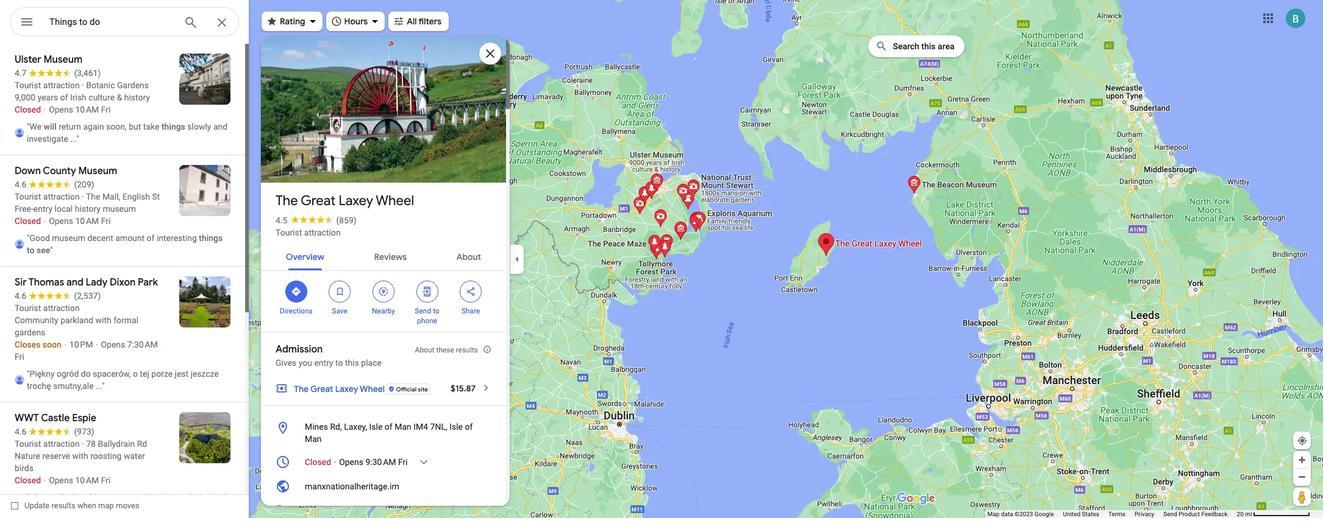 Task type: describe. For each thing, give the bounding box(es) containing it.
1 of from the left
[[385, 423, 393, 432]]

opens
[[339, 458, 363, 468]]

information for the great laxey wheel region
[[261, 416, 506, 519]]

about for about these results
[[415, 346, 434, 355]]

20
[[1237, 512, 1244, 518]]

collapse side panel image
[[510, 253, 524, 266]]

about these results
[[415, 346, 478, 355]]

gives you entry to this place
[[276, 359, 382, 368]]

phone
[[417, 317, 437, 326]]

map
[[98, 502, 114, 511]]

terms button
[[1109, 511, 1126, 519]]

©2023
[[1015, 512, 1033, 518]]

hours
[[344, 16, 368, 27]]

9:30 am
[[366, 458, 396, 468]]

the great laxey wheel main content
[[259, 29, 510, 519]]

about button
[[447, 241, 491, 271]]

manxnationalheritage.im link
[[261, 475, 506, 499]]

copy phone number image
[[460, 506, 471, 517]]

1 isle from the left
[[369, 423, 383, 432]]

Things to do field
[[10, 7, 239, 37]]

$15.87
[[451, 384, 476, 395]]

rating button
[[262, 8, 322, 35]]

rd,
[[330, 423, 342, 432]]

tourist attraction
[[276, 228, 341, 238]]

terms
[[1109, 512, 1126, 518]]

united
[[1063, 512, 1081, 518]]

show street view coverage image
[[1293, 488, 1311, 507]]

admission
[[276, 344, 323, 356]]

states
[[1082, 512, 1099, 518]]

google maps element
[[0, 0, 1323, 519]]

 search field
[[10, 7, 249, 39]]

send product feedback button
[[1164, 511, 1228, 519]]

all filters button
[[389, 8, 449, 35]]

results for things to do feed
[[0, 44, 249, 519]]

search this area
[[893, 41, 955, 51]]

overview button
[[276, 241, 334, 271]]

1 horizontal spatial man
[[395, 423, 411, 432]]

+44
[[305, 507, 319, 516]]

859 reviews element
[[336, 216, 357, 226]]

0 vertical spatial great
[[301, 193, 336, 210]]

results inside the update results when map moves option
[[52, 502, 75, 511]]

1 vertical spatial to
[[335, 359, 343, 368]]

mines rd, laxey, isle of man im4 7nl, isle of man
[[305, 423, 473, 445]]

1 vertical spatial laxey
[[335, 384, 358, 395]]

tab list inside the great laxey wheel main content
[[261, 241, 506, 271]]

0 vertical spatial laxey
[[339, 193, 373, 210]]

send product feedback
[[1164, 512, 1228, 518]]

reviews
[[374, 252, 407, 263]]

to inside send to phone
[[433, 307, 440, 316]]

actions for the great laxey wheel region
[[261, 271, 506, 332]]

privacy button
[[1135, 511, 1154, 519]]

share
[[462, 307, 480, 316]]

about these results image
[[483, 346, 491, 354]]

directions
[[280, 307, 313, 316]]

place
[[361, 359, 382, 368]]

google account: brad klo  
(klobrad84@gmail.com) image
[[1286, 8, 1306, 28]]

fri
[[398, 458, 408, 468]]


[[465, 285, 476, 299]]

area
[[938, 41, 955, 51]]

reviews button
[[364, 241, 416, 271]]


[[334, 285, 345, 299]]

product
[[1179, 512, 1200, 518]]

this inside the great laxey wheel main content
[[345, 359, 359, 368]]

filters
[[419, 16, 441, 27]]

feedback
[[1202, 512, 1228, 518]]

show your location image
[[1297, 436, 1308, 447]]

20 mi
[[1237, 512, 1252, 518]]

google
[[1035, 512, 1054, 518]]

you
[[299, 359, 312, 368]]

nearby
[[372, 307, 395, 316]]

send to phone
[[415, 307, 440, 326]]

0 horizontal spatial man
[[305, 435, 322, 445]]

2 isle from the left
[[449, 423, 463, 432]]

moves
[[116, 502, 139, 511]]

official site
[[396, 386, 428, 394]]

site
[[418, 386, 428, 394]]



Task type: locate. For each thing, give the bounding box(es) containing it.
man left im4
[[395, 423, 411, 432]]

the great laxey wheel down 'gives you entry to this place'
[[294, 384, 385, 395]]

1 horizontal spatial isle
[[449, 423, 463, 432]]

zoom out image
[[1298, 473, 1307, 482]]

this inside search this area button
[[922, 41, 936, 51]]

1 vertical spatial about
[[415, 346, 434, 355]]

the
[[276, 193, 298, 210], [294, 384, 309, 395]]

footer containing map data ©2023 google
[[988, 511, 1237, 519]]

1 horizontal spatial results
[[456, 346, 478, 355]]

0 horizontal spatial to
[[335, 359, 343, 368]]

0 horizontal spatial send
[[415, 307, 431, 316]]

1 vertical spatial wheel
[[360, 384, 385, 395]]

3,486 photos
[[292, 157, 348, 169]]

0 vertical spatial this
[[922, 41, 936, 51]]

1 horizontal spatial this
[[922, 41, 936, 51]]

these
[[436, 346, 454, 355]]

great
[[301, 193, 336, 210], [310, 384, 333, 395]]

Update results when map moves checkbox
[[11, 499, 139, 514]]

the great laxey wheel
[[276, 193, 414, 210], [294, 384, 385, 395]]

648000
[[343, 507, 371, 516]]

this left place
[[345, 359, 359, 368]]

1624
[[321, 507, 341, 516]]

entry
[[314, 359, 333, 368]]

laxey down 'gives you entry to this place'
[[335, 384, 358, 395]]

send for send to phone
[[415, 307, 431, 316]]

mi
[[1245, 512, 1252, 518]]

closed ⋅ opens 9:30 am fri
[[305, 458, 408, 468]]

search
[[893, 41, 919, 51]]

send up 'phone'
[[415, 307, 431, 316]]

united states button
[[1063, 511, 1099, 519]]

1 vertical spatial this
[[345, 359, 359, 368]]

update
[[24, 502, 50, 511]]

map
[[988, 512, 1000, 518]]

all
[[407, 16, 417, 27]]

mines rd, laxey, isle of man im4 7nl, isle of man button
[[261, 416, 506, 451]]

man down mines
[[305, 435, 322, 445]]

of right 7nl,
[[465, 423, 473, 432]]

great down entry
[[310, 384, 333, 395]]

results inside the great laxey wheel main content
[[456, 346, 478, 355]]

wheel
[[376, 193, 414, 210], [360, 384, 385, 395]]

tourist
[[276, 228, 302, 238]]

wheel down place
[[360, 384, 385, 395]]

0 vertical spatial man
[[395, 423, 411, 432]]

photo of the great laxey wheel image
[[259, 29, 508, 191]]

hours button
[[326, 8, 385, 35]]

to
[[433, 307, 440, 316], [335, 359, 343, 368]]

show open hours for the week image
[[418, 457, 429, 468]]

none field inside things to do field
[[49, 15, 174, 29]]

send
[[415, 307, 431, 316], [1164, 512, 1177, 518]]

footer
[[988, 511, 1237, 519]]

1 vertical spatial results
[[52, 502, 75, 511]]

0 vertical spatial the great laxey wheel
[[276, 193, 414, 210]]

results left about these results icon
[[456, 346, 478, 355]]

⋅
[[333, 458, 337, 468]]

1 vertical spatial the great laxey wheel
[[294, 384, 385, 395]]

send left the product
[[1164, 512, 1177, 518]]

20 mi button
[[1237, 512, 1310, 518]]


[[422, 285, 433, 299]]

1 horizontal spatial to
[[433, 307, 440, 316]]

laxey up (859)
[[339, 193, 373, 210]]

None field
[[49, 15, 174, 29]]

laxey
[[339, 193, 373, 210], [335, 384, 358, 395]]

results
[[456, 346, 478, 355], [52, 502, 75, 511]]

this
[[922, 41, 936, 51], [345, 359, 359, 368]]

to up 'phone'
[[433, 307, 440, 316]]

great up 4.5 stars image at left top
[[301, 193, 336, 210]]

tab list containing overview
[[261, 241, 506, 271]]

0 vertical spatial wheel
[[376, 193, 414, 210]]

1 vertical spatial great
[[310, 384, 333, 395]]


[[378, 285, 389, 299]]

overview
[[286, 252, 324, 263]]

closed
[[305, 458, 331, 468]]

3,486
[[292, 157, 316, 169]]

about left these
[[415, 346, 434, 355]]

+44 1624 648000 button
[[261, 499, 506, 519]]

all filters
[[407, 16, 441, 27]]

about up 
[[457, 252, 481, 263]]

zoom in image
[[1298, 456, 1307, 465]]

0 horizontal spatial of
[[385, 423, 393, 432]]

send for send product feedback
[[1164, 512, 1177, 518]]

(859)
[[336, 216, 357, 226]]

 button
[[10, 7, 44, 39]]

1 vertical spatial man
[[305, 435, 322, 445]]

map data ©2023 google
[[988, 512, 1054, 518]]

the up 4.5
[[276, 193, 298, 210]]

1 vertical spatial the
[[294, 384, 309, 395]]

when
[[77, 502, 96, 511]]

man
[[395, 423, 411, 432], [305, 435, 322, 445]]

0 horizontal spatial isle
[[369, 423, 383, 432]]

0 vertical spatial about
[[457, 252, 481, 263]]

search this area button
[[869, 35, 964, 57]]

of
[[385, 423, 393, 432], [465, 423, 473, 432]]

0 horizontal spatial this
[[345, 359, 359, 368]]


[[20, 13, 34, 30]]

1 horizontal spatial about
[[457, 252, 481, 263]]

isle right 7nl,
[[449, 423, 463, 432]]

wheel up 'reviews' button
[[376, 193, 414, 210]]

3,486 photos button
[[270, 152, 353, 174]]

0 vertical spatial the
[[276, 193, 298, 210]]

official
[[396, 386, 416, 394]]

to right entry
[[335, 359, 343, 368]]

0 horizontal spatial results
[[52, 502, 75, 511]]

send inside send to phone
[[415, 307, 431, 316]]

2 of from the left
[[465, 423, 473, 432]]

about
[[457, 252, 481, 263], [415, 346, 434, 355]]

tourist attraction button
[[276, 227, 341, 239]]

save
[[332, 307, 348, 316]]

1 horizontal spatial of
[[465, 423, 473, 432]]

laxey,
[[344, 423, 367, 432]]

4.5
[[276, 216, 287, 226]]

results left when
[[52, 502, 75, 511]]

1 horizontal spatial send
[[1164, 512, 1177, 518]]

about for about
[[457, 252, 481, 263]]

tab list
[[261, 241, 506, 271]]

0 vertical spatial send
[[415, 307, 431, 316]]

0 vertical spatial to
[[433, 307, 440, 316]]

data
[[1001, 512, 1013, 518]]

privacy
[[1135, 512, 1154, 518]]

update results when map moves
[[24, 502, 139, 511]]

+44 1624 648000
[[305, 507, 371, 516]]

united states
[[1063, 512, 1099, 518]]

1 vertical spatial send
[[1164, 512, 1177, 518]]

of left im4
[[385, 423, 393, 432]]

photos
[[318, 157, 348, 169]]

isle right laxey,
[[369, 423, 383, 432]]

mines
[[305, 423, 328, 432]]

hours image
[[276, 455, 290, 470]]


[[291, 285, 302, 299]]

about inside button
[[457, 252, 481, 263]]

the great laxey wheel up (859)
[[276, 193, 414, 210]]

send inside button
[[1164, 512, 1177, 518]]

0 vertical spatial results
[[456, 346, 478, 355]]

attraction
[[304, 228, 341, 238]]

manxnationalheritage.im
[[305, 482, 399, 492]]

call phone number image
[[479, 506, 490, 517]]

rating
[[280, 16, 305, 27]]

7nl,
[[430, 423, 447, 432]]

im4
[[414, 423, 428, 432]]

the down you
[[294, 384, 309, 395]]

4.5 stars image
[[287, 216, 336, 224]]

this left the area
[[922, 41, 936, 51]]

0 horizontal spatial about
[[415, 346, 434, 355]]

gives
[[276, 359, 297, 368]]

footer inside google maps element
[[988, 511, 1237, 519]]



Task type: vqa. For each thing, say whether or not it's contained in the screenshot.
"The Great Laxey Wheel" to the top
yes



